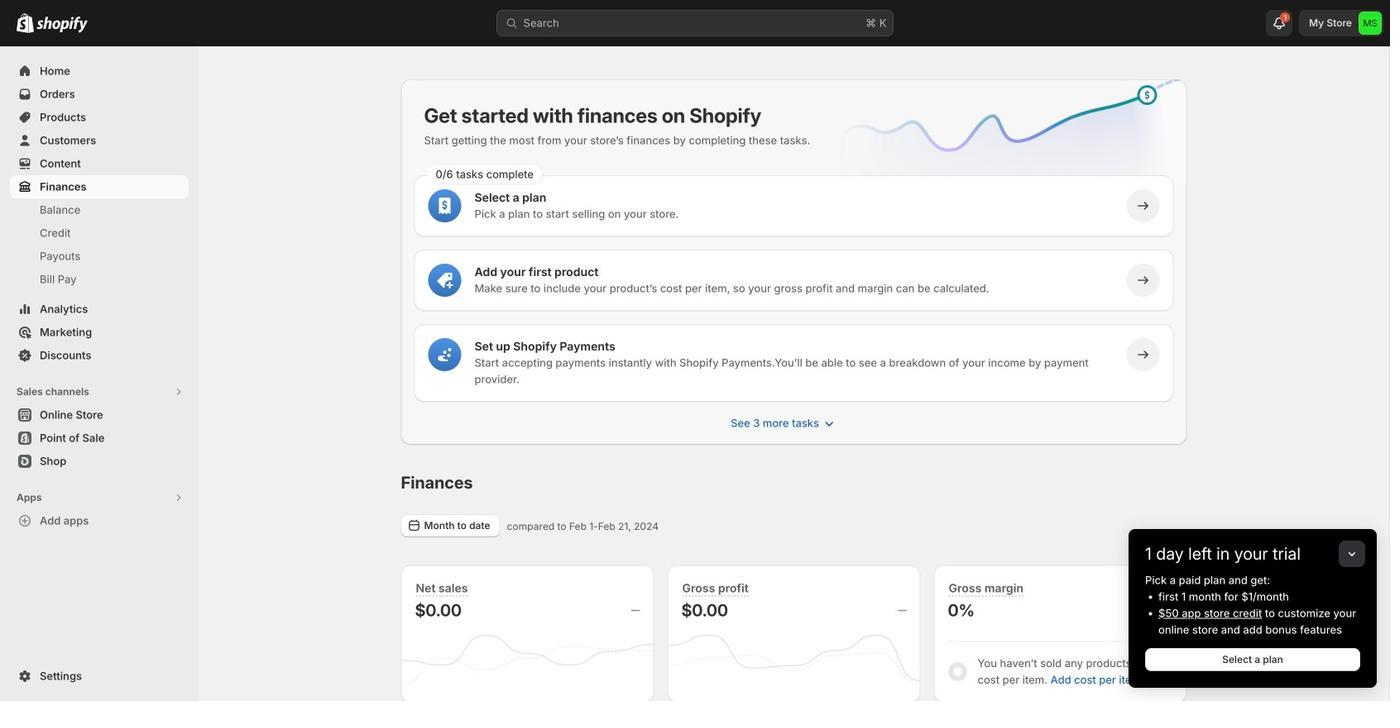 Task type: locate. For each thing, give the bounding box(es) containing it.
0 horizontal spatial shopify image
[[17, 13, 34, 33]]

add your first product image
[[437, 272, 453, 289]]

set up shopify payments image
[[437, 347, 453, 363]]

shopify image
[[17, 13, 34, 33], [36, 16, 88, 33]]

my store image
[[1359, 12, 1382, 35]]



Task type: vqa. For each thing, say whether or not it's contained in the screenshot.
My Store image
yes



Task type: describe. For each thing, give the bounding box(es) containing it.
line chart image
[[812, 76, 1191, 212]]

1 horizontal spatial shopify image
[[36, 16, 88, 33]]

select a plan image
[[437, 198, 453, 214]]



